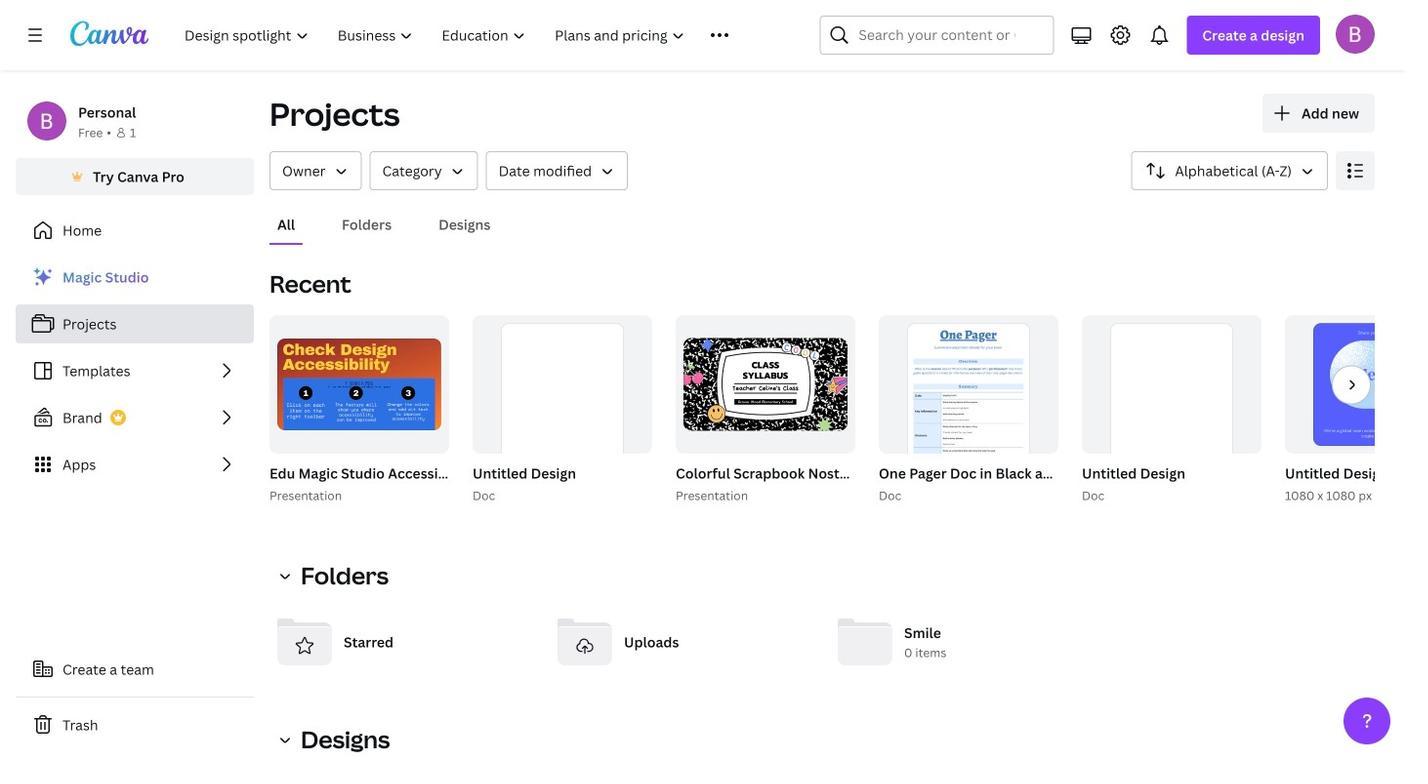 Task type: locate. For each thing, give the bounding box(es) containing it.
8 group from the left
[[879, 316, 1059, 497]]

group
[[266, 316, 635, 506], [270, 316, 449, 454], [469, 316, 652, 506], [473, 316, 652, 497], [672, 316, 1169, 506], [676, 316, 856, 454], [875, 316, 1379, 506], [879, 316, 1059, 497], [1078, 316, 1262, 506], [1082, 316, 1262, 497], [1282, 316, 1407, 506], [1285, 316, 1407, 454]]

7 group from the left
[[875, 316, 1379, 506]]

Owner button
[[270, 151, 362, 190]]

region
[[270, 756, 1375, 761]]

bob builder image
[[1336, 14, 1375, 53]]

10 group from the left
[[1082, 316, 1262, 497]]

top level navigation element
[[172, 16, 773, 55], [172, 16, 773, 55]]

list
[[16, 258, 254, 484]]

None search field
[[820, 16, 1054, 55]]

9 group from the left
[[1078, 316, 1262, 506]]

3 group from the left
[[469, 316, 652, 506]]



Task type: describe. For each thing, give the bounding box(es) containing it.
1 group from the left
[[266, 316, 635, 506]]

5 group from the left
[[672, 316, 1169, 506]]

2 group from the left
[[270, 316, 449, 454]]

Search search field
[[859, 17, 1015, 54]]

Date modified button
[[486, 151, 628, 190]]

Category button
[[370, 151, 478, 190]]

11 group from the left
[[1282, 316, 1407, 506]]

4 group from the left
[[473, 316, 652, 497]]

Sort by button
[[1132, 151, 1328, 190]]

12 group from the left
[[1285, 316, 1407, 454]]

6 group from the left
[[676, 316, 856, 454]]



Task type: vqa. For each thing, say whether or not it's contained in the screenshot.
JACOB SIMON icon
no



